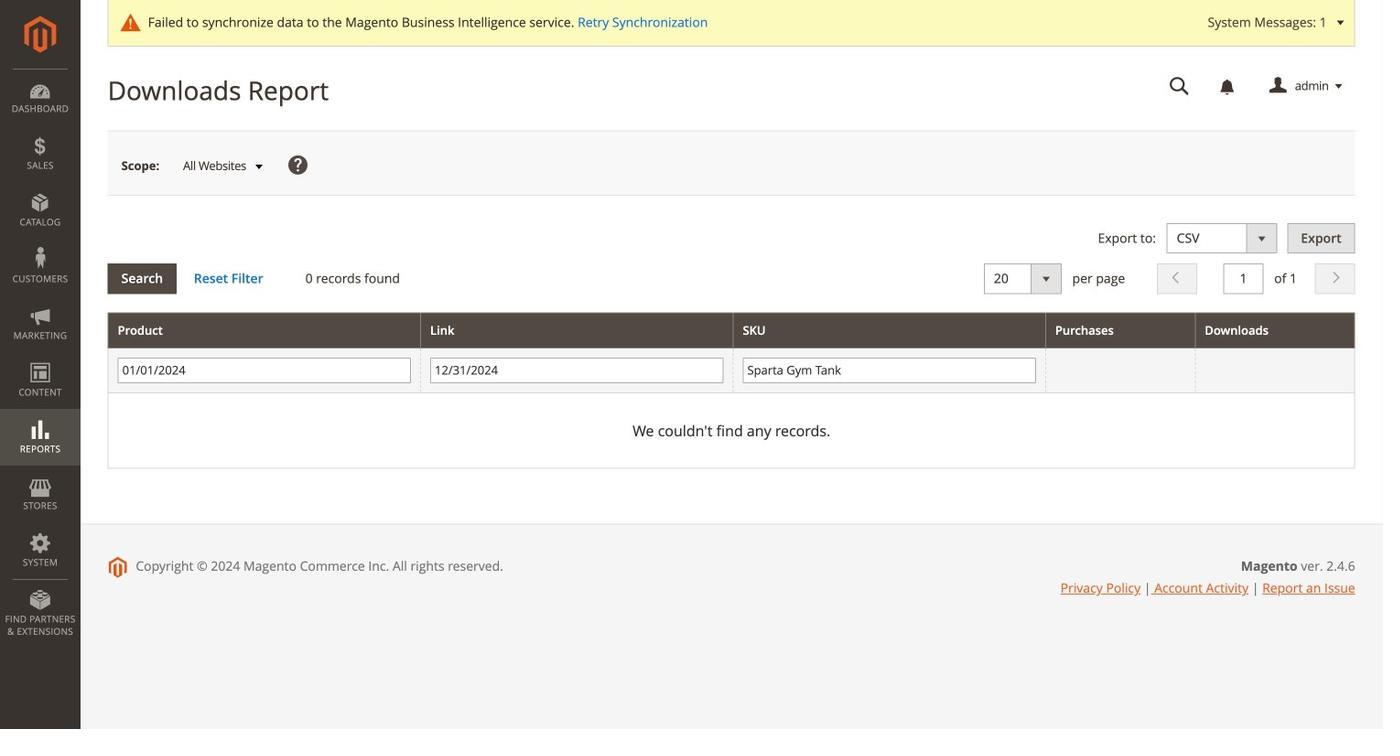 Task type: locate. For each thing, give the bounding box(es) containing it.
menu bar
[[0, 69, 81, 647]]

None text field
[[1224, 264, 1264, 294], [430, 358, 724, 384], [743, 358, 1036, 384], [1224, 264, 1264, 294], [430, 358, 724, 384], [743, 358, 1036, 384]]

None text field
[[1157, 70, 1203, 103], [118, 358, 411, 384], [1157, 70, 1203, 103], [118, 358, 411, 384]]



Task type: describe. For each thing, give the bounding box(es) containing it.
magento admin panel image
[[24, 16, 56, 53]]



